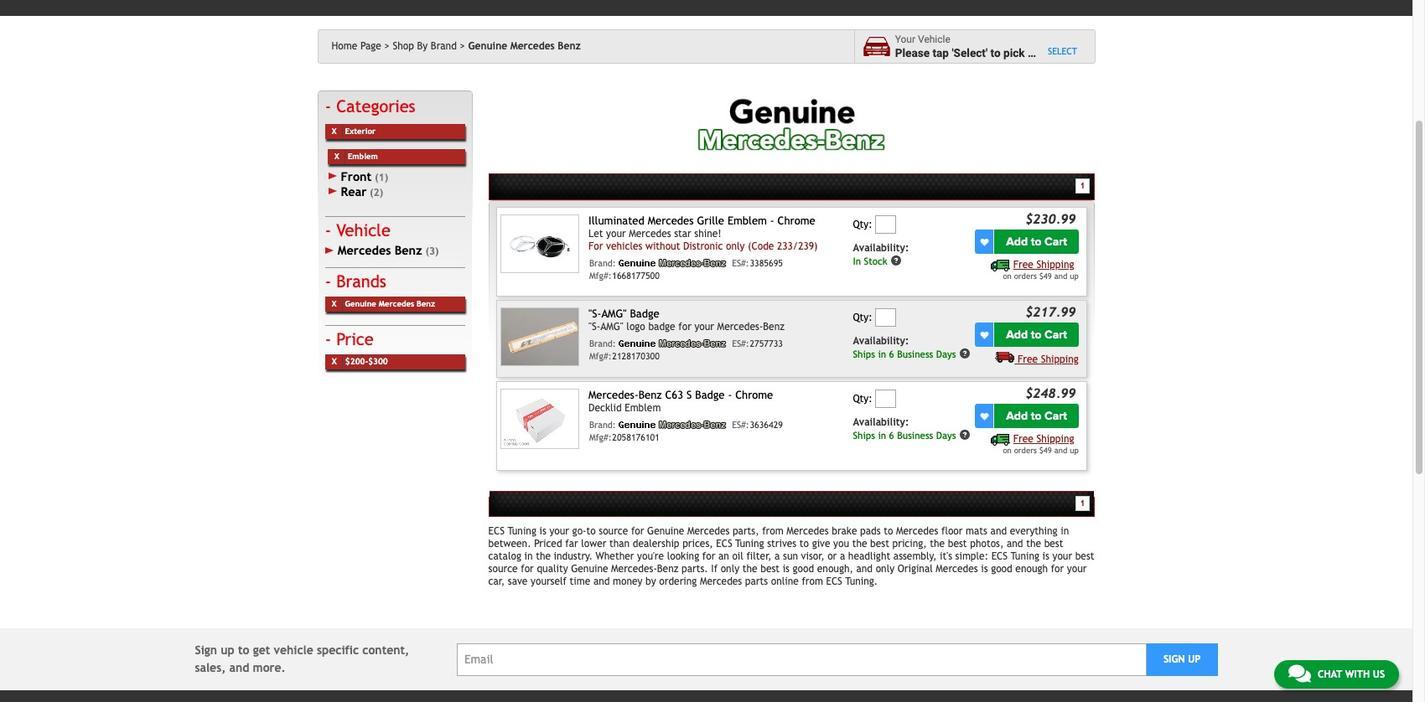 Task type: locate. For each thing, give the bounding box(es) containing it.
es#: left 3385695
[[732, 258, 749, 268]]

tap
[[933, 46, 949, 59]]

shop by brand
[[393, 40, 457, 52]]

0 vertical spatial add
[[1006, 235, 1028, 249]]

1 vertical spatial mfg#:
[[589, 351, 612, 361]]

3 add to cart from the top
[[1006, 409, 1067, 423]]

2 on from the top
[[1003, 446, 1012, 455]]

quality
[[537, 563, 568, 575]]

star
[[674, 228, 691, 240]]

0 vertical spatial vehicle
[[918, 34, 951, 45]]

illuminated
[[589, 214, 644, 227]]

mfg#: inside es#: 3636429 mfg#: 2058176101
[[589, 433, 612, 443]]

$230.99
[[1025, 211, 1076, 226]]

$200-
[[345, 357, 368, 366]]

es#: 2757733 mfg#: 2128170300
[[589, 339, 783, 361]]

0 vertical spatial qty:
[[853, 219, 872, 230]]

us
[[1373, 669, 1385, 681]]

your inside illuminated mercedes grille emblem - chrome let your mercedes star shine! for vehicles without distronic only (code 233/239)
[[606, 228, 626, 240]]

0 horizontal spatial -
[[728, 389, 732, 401]]

3 add from the top
[[1006, 409, 1028, 423]]

1 qty: from the top
[[853, 219, 872, 230]]

0 horizontal spatial badge
[[630, 307, 660, 320]]

3 genuine mercedes benz - corporate logo image from the top
[[619, 421, 728, 429]]

add to wish list image
[[980, 238, 989, 246], [980, 331, 989, 339]]

1 horizontal spatial a
[[840, 551, 845, 563]]

1 genuine mercedes benz - corporate logo image from the top
[[619, 259, 728, 267]]

orders down '$248.99'
[[1014, 446, 1037, 455]]

far
[[565, 538, 578, 550]]

2 availability: from the top
[[853, 336, 909, 347]]

1 horizontal spatial vehicle
[[918, 34, 951, 45]]

0 horizontal spatial question sign image
[[891, 255, 902, 267]]

0 vertical spatial add to cart
[[1006, 235, 1067, 249]]

free for $248.99
[[1013, 434, 1033, 445]]

only inside illuminated mercedes grille emblem - chrome let your mercedes star shine! for vehicles without distronic only (code 233/239)
[[726, 241, 745, 252]]

genuine mercedes benz
[[468, 40, 581, 52]]

a right or
[[840, 551, 845, 563]]

shipping up '$248.99'
[[1041, 354, 1079, 366]]

x emblem front (1) rear (2)
[[335, 152, 388, 199]]

add to cart button for $248.99
[[995, 404, 1079, 429]]

1 vertical spatial 6
[[889, 430, 894, 442]]

and right sales,
[[229, 662, 249, 675]]

1 es#: from the top
[[732, 258, 749, 268]]

up
[[1070, 272, 1079, 281], [1070, 446, 1079, 455], [221, 644, 235, 657], [1188, 654, 1201, 666]]

for right badge
[[678, 321, 691, 333]]

vehicles
[[606, 241, 642, 252]]

1 business from the top
[[897, 349, 933, 360]]

source down 'catalog'
[[488, 563, 518, 575]]

Email email field
[[457, 644, 1147, 676]]

6 for $248.99
[[889, 430, 894, 442]]

2 vertical spatial add
[[1006, 409, 1028, 423]]

0 horizontal spatial a
[[775, 551, 780, 563]]

mfg#: down for
[[589, 271, 612, 281]]

1 vertical spatial badge
[[695, 389, 725, 401]]

sales,
[[195, 662, 226, 675]]

$49 down '$248.99'
[[1039, 446, 1052, 455]]

add to cart button down '$248.99'
[[995, 404, 1079, 429]]

1 orders from the top
[[1014, 272, 1037, 281]]

emblem up (code at top
[[728, 214, 767, 227]]

add to cart for $248.99
[[1006, 409, 1067, 423]]

1 horizontal spatial vehicle
[[1037, 46, 1073, 59]]

to up lower
[[586, 526, 596, 537]]

question sign image up question sign image
[[959, 348, 971, 360]]

2 good from the left
[[991, 563, 1012, 575]]

0 vertical spatial availability: ships in 6 business days
[[853, 336, 956, 360]]

to left the pick
[[991, 46, 1001, 59]]

get
[[253, 644, 270, 657]]

is down simple:
[[981, 563, 988, 575]]

assembly,
[[894, 551, 937, 563]]

3636429
[[750, 420, 783, 430]]

1 vertical spatial brand:
[[589, 339, 616, 349]]

ecs
[[488, 526, 505, 537], [716, 538, 732, 550], [991, 551, 1008, 563], [826, 576, 842, 588]]

2 brand: from the top
[[589, 339, 616, 349]]

1 vertical spatial ships
[[853, 430, 875, 442]]

1 6 from the top
[[889, 349, 894, 360]]

your up es#: 2757733 mfg#: 2128170300
[[694, 321, 714, 333]]

sign inside sign up to get vehicle specific content, sales, and more.
[[195, 644, 217, 657]]

0 vertical spatial brand:
[[589, 258, 616, 268]]

1 1 from the top
[[1080, 181, 1085, 190]]

1 horizontal spatial sign
[[1164, 654, 1185, 666]]

0 horizontal spatial tuning
[[508, 526, 536, 537]]

0 vertical spatial es#:
[[732, 258, 749, 268]]

2 genuine mercedes benz - corporate logo image from the top
[[619, 340, 728, 348]]

good down photos,
[[991, 563, 1012, 575]]

1 vertical spatial free shipping on orders $49 and up
[[1003, 434, 1079, 455]]

0 vertical spatial -
[[770, 214, 774, 227]]

2 vertical spatial mercedes-
[[611, 563, 657, 575]]

your inside "s-amg" badge "s-amg" logo badge for your mercedes-benz
[[694, 321, 714, 333]]

0 horizontal spatial sign
[[195, 644, 217, 657]]

2 vertical spatial add to cart button
[[995, 404, 1079, 429]]

amg" down ""s-amg" badge" link
[[600, 321, 624, 333]]

brands
[[336, 271, 386, 291]]

3 add to cart button from the top
[[995, 404, 1079, 429]]

0 vertical spatial amg"
[[601, 307, 627, 320]]

0 vertical spatial free
[[1013, 259, 1033, 271]]

vehicle inside "vehicle mercedes benz (3)"
[[336, 221, 391, 240]]

x left $200-
[[332, 357, 337, 366]]

to down '$248.99'
[[1031, 409, 1042, 423]]

in
[[878, 349, 886, 360], [878, 430, 886, 442], [1061, 526, 1069, 537], [524, 551, 533, 563]]

days for $217.99
[[936, 349, 956, 360]]

cart down '$248.99'
[[1045, 409, 1067, 423]]

sign up
[[1164, 654, 1201, 666]]

on
[[1003, 272, 1012, 281], [1003, 446, 1012, 455]]

- right s
[[728, 389, 732, 401]]

2 orders from the top
[[1014, 446, 1037, 455]]

shipping
[[1036, 259, 1074, 271], [1041, 354, 1079, 366], [1036, 434, 1074, 445]]

add for $248.99
[[1006, 409, 1028, 423]]

benz
[[558, 40, 581, 52], [395, 243, 422, 258], [417, 299, 435, 308], [763, 321, 785, 333], [639, 389, 662, 401], [657, 563, 679, 575]]

a left sun
[[775, 551, 780, 563]]

1 on from the top
[[1003, 272, 1012, 281]]

genuine mercedes benz - corporate logo image down mercedes-benz c63 s badge - chrome decklid emblem
[[619, 421, 728, 429]]

2 $49 from the top
[[1039, 446, 1052, 455]]

vehicle right the pick
[[1037, 46, 1073, 59]]

0 vertical spatial business
[[897, 349, 933, 360]]

tuning up enough
[[1011, 551, 1040, 563]]

mfg#:
[[589, 271, 612, 281], [589, 351, 612, 361], [589, 433, 612, 443]]

question sign image for $217.99
[[959, 348, 971, 360]]

availability: for $248.99
[[853, 417, 909, 428]]

days
[[936, 349, 956, 360], [936, 430, 956, 442]]

free shipping on orders $49 and up down '$248.99'
[[1003, 434, 1079, 455]]

2 availability: ships in 6 business days from the top
[[853, 417, 956, 442]]

genuine mercedes benz - corporate logo image down badge
[[619, 340, 728, 348]]

2 vertical spatial qty:
[[853, 393, 872, 405]]

to left 'get'
[[238, 644, 249, 657]]

1 horizontal spatial emblem
[[625, 402, 661, 414]]

front
[[341, 169, 372, 183]]

1 vertical spatial question sign image
[[959, 348, 971, 360]]

0 vertical spatial question sign image
[[891, 255, 902, 267]]

distronic
[[683, 241, 723, 252]]

2 mfg#: from the top
[[589, 351, 612, 361]]

2 add to cart button from the top
[[995, 323, 1079, 347]]

your vehicle please tap 'select' to pick a vehicle
[[895, 34, 1073, 59]]

1 horizontal spatial tuning
[[735, 538, 764, 550]]

business for $217.99
[[897, 349, 933, 360]]

1 days from the top
[[936, 349, 956, 360]]

1 vertical spatial cart
[[1045, 328, 1067, 342]]

amg" up the "logo"
[[601, 307, 627, 320]]

$300
[[368, 357, 388, 366]]

grille
[[697, 214, 724, 227]]

add to cart down '$248.99'
[[1006, 409, 1067, 423]]

1 vertical spatial add to cart
[[1006, 328, 1067, 342]]

1 horizontal spatial question sign image
[[959, 348, 971, 360]]

badge up the "logo"
[[630, 307, 660, 320]]

0 horizontal spatial emblem
[[348, 152, 378, 161]]

2 "s- from the top
[[589, 321, 600, 333]]

without
[[645, 241, 680, 252]]

sign inside button
[[1164, 654, 1185, 666]]

0 vertical spatial on
[[1003, 272, 1012, 281]]

mfg#: inside es#: 2757733 mfg#: 2128170300
[[589, 351, 612, 361]]

emblem inside illuminated mercedes grille emblem - chrome let your mercedes star shine! for vehicles without distronic only (code 233/239)
[[728, 214, 767, 227]]

x down "x exterior"
[[335, 152, 339, 161]]

your down illuminated
[[606, 228, 626, 240]]

brand: for $248.99
[[589, 420, 616, 430]]

mercedes- up 2757733
[[717, 321, 763, 333]]

the
[[852, 538, 867, 550], [930, 538, 945, 550], [1026, 538, 1041, 550], [536, 551, 551, 563], [743, 563, 758, 575]]

availability: for $217.99
[[853, 336, 909, 347]]

car,
[[488, 576, 505, 588]]

vehicle inside your vehicle please tap 'select' to pick a vehicle
[[918, 34, 951, 45]]

free for $230.99
[[1013, 259, 1033, 271]]

0 vertical spatial availability:
[[853, 242, 909, 254]]

free shipping on orders $49 and up up $217.99
[[1003, 259, 1079, 281]]

1 1 link from the top
[[1075, 179, 1090, 194]]

1 "s- from the top
[[589, 307, 601, 320]]

1 vertical spatial mercedes-
[[589, 389, 639, 401]]

emblem up 2058176101 on the bottom of the page
[[625, 402, 661, 414]]

2 free shipping on orders $49 and up from the top
[[1003, 434, 1079, 455]]

ships
[[853, 349, 875, 360], [853, 430, 875, 442]]

0 vertical spatial free shipping image
[[991, 260, 1010, 272]]

and inside sign up to get vehicle specific content, sales, and more.
[[229, 662, 249, 675]]

free shipping image
[[991, 260, 1010, 272], [995, 351, 1015, 363]]

2128170300
[[612, 351, 660, 361]]

free up '$248.99'
[[1018, 354, 1038, 366]]

mercedes inside "vehicle mercedes benz (3)"
[[338, 243, 391, 258]]

0 horizontal spatial from
[[762, 526, 784, 537]]

1 availability: ships in 6 business days from the top
[[853, 336, 956, 360]]

1 vertical spatial es#:
[[732, 339, 749, 349]]

2 add from the top
[[1006, 328, 1028, 342]]

oil
[[732, 551, 743, 563]]

add up free shipping icon
[[1006, 409, 1028, 423]]

from down visor,
[[802, 576, 823, 588]]

cart down $217.99
[[1045, 328, 1067, 342]]

1 vertical spatial vehicle
[[274, 644, 313, 657]]

mfg#: inside es#: 3385695 mfg#: 1668177500
[[589, 271, 612, 281]]

2 add to cart from the top
[[1006, 328, 1067, 342]]

1 horizontal spatial source
[[599, 526, 628, 537]]

enough
[[1016, 563, 1048, 575]]

1 vertical spatial availability:
[[853, 336, 909, 347]]

only down an
[[721, 563, 740, 575]]

mfg#: for $217.99
[[589, 351, 612, 361]]

1 vertical spatial add
[[1006, 328, 1028, 342]]

2 horizontal spatial a
[[1028, 46, 1034, 59]]

orders for $248.99
[[1014, 446, 1037, 455]]

es#: inside es#: 3636429 mfg#: 2058176101
[[732, 420, 749, 430]]

lower
[[581, 538, 606, 550]]

free up $217.99
[[1013, 259, 1033, 271]]

1 good from the left
[[793, 563, 814, 575]]

on for $248.99
[[1003, 446, 1012, 455]]

es#: inside es#: 3385695 mfg#: 1668177500
[[732, 258, 749, 268]]

to up visor,
[[800, 538, 809, 550]]

add to cart down $230.99
[[1006, 235, 1067, 249]]

only
[[726, 241, 745, 252], [721, 563, 740, 575], [876, 563, 895, 575]]

0 vertical spatial ships
[[853, 349, 875, 360]]

to inside sign up to get vehicle specific content, sales, and more.
[[238, 644, 249, 657]]

2 es#: from the top
[[732, 339, 749, 349]]

home page link
[[332, 40, 390, 52]]

$49 for $230.99
[[1039, 272, 1052, 281]]

1 vertical spatial availability: ships in 6 business days
[[853, 417, 956, 442]]

1 cart from the top
[[1045, 235, 1067, 249]]

0 vertical spatial days
[[936, 349, 956, 360]]

parts,
[[733, 526, 759, 537]]

None text field
[[875, 215, 896, 234], [875, 308, 896, 327], [875, 215, 896, 234], [875, 308, 896, 327]]

1 vertical spatial -
[[728, 389, 732, 401]]

0 vertical spatial tuning
[[508, 526, 536, 537]]

$49
[[1039, 272, 1052, 281], [1039, 446, 1052, 455]]

sign for sign up
[[1164, 654, 1185, 666]]

2 vertical spatial availability:
[[853, 417, 909, 428]]

1 horizontal spatial good
[[991, 563, 1012, 575]]

0 vertical spatial $49
[[1039, 272, 1052, 281]]

a inside your vehicle please tap 'select' to pick a vehicle
[[1028, 46, 1034, 59]]

mercedes- up money
[[611, 563, 657, 575]]

benz inside the brands x genuine mercedes benz
[[417, 299, 435, 308]]

the down priced
[[536, 551, 551, 563]]

es#: left 2757733
[[732, 339, 749, 349]]

0 horizontal spatial vehicle
[[336, 221, 391, 240]]

es#: left 3636429
[[732, 420, 749, 430]]

0 vertical spatial from
[[762, 526, 784, 537]]

from
[[762, 526, 784, 537], [802, 576, 823, 588]]

6
[[889, 349, 894, 360], [889, 430, 894, 442]]

$49 up $217.99
[[1039, 272, 1052, 281]]

0 vertical spatial free shipping on orders $49 and up
[[1003, 259, 1079, 281]]

None text field
[[875, 390, 896, 408]]

vehicle up tap
[[918, 34, 951, 45]]

1 horizontal spatial badge
[[695, 389, 725, 401]]

and down 'everything'
[[1007, 538, 1023, 550]]

0 vertical spatial mfg#:
[[589, 271, 612, 281]]

illuminated mercedes grille emblem - chrome let your mercedes star shine! for vehicles without distronic only (code 233/239)
[[589, 214, 818, 252]]

add down $230.99
[[1006, 235, 1028, 249]]

1 add to cart from the top
[[1006, 235, 1067, 249]]

0 vertical spatial 1 link
[[1075, 179, 1090, 194]]

1 vertical spatial "s-
[[589, 321, 600, 333]]

3 brand: from the top
[[589, 420, 616, 430]]

logo
[[627, 321, 645, 333]]

0 vertical spatial "s-
[[589, 307, 601, 320]]

- inside mercedes-benz c63 s badge - chrome decklid emblem
[[728, 389, 732, 401]]

shipping for $230.99
[[1036, 259, 1074, 271]]

0 horizontal spatial good
[[793, 563, 814, 575]]

to up free shipping
[[1031, 328, 1042, 342]]

2 vertical spatial free
[[1013, 434, 1033, 445]]

0 vertical spatial 1
[[1080, 181, 1085, 190]]

mfg#: down decklid
[[589, 433, 612, 443]]

for right enough
[[1051, 563, 1064, 575]]

"s-amg" badge "s-amg" logo badge for your mercedes-benz
[[589, 307, 785, 333]]

x inside x emblem front (1) rear (2)
[[335, 152, 339, 161]]

add up free shipping
[[1006, 328, 1028, 342]]

the up parts
[[743, 563, 758, 575]]

1 vertical spatial add to wish list image
[[980, 331, 989, 339]]

benz inside ecs tuning is your go-to source for genuine mercedes parts, from mercedes brake pads to mercedes floor mats and everything in between. priced far lower than dealership prices, ecs tuning strives to give you the best pricing, the best photos, and the best catalog in the industry. whether you're looking for an oil filter, a sun visor, or a headlight assembly, it's simple: ecs tuning is your best source for quality genuine mercedes-benz parts. if only the best is good enough, and only original mercedes is good enough for your car, save yourself time and money by ordering mercedes parts online from ecs tuning.
[[657, 563, 679, 575]]

1 vertical spatial $49
[[1039, 446, 1052, 455]]

the up 'headlight' on the right of the page
[[852, 538, 867, 550]]

x inside the brands x genuine mercedes benz
[[332, 299, 337, 308]]

add to cart button down $230.99
[[995, 230, 1079, 254]]

only down 'headlight' on the right of the page
[[876, 563, 895, 575]]

1 vertical spatial days
[[936, 430, 956, 442]]

0 vertical spatial shipping
[[1036, 259, 1074, 271]]

1 availability: from the top
[[853, 242, 909, 254]]

vehicle
[[1037, 46, 1073, 59], [274, 644, 313, 657]]

1 add from the top
[[1006, 235, 1028, 249]]

1 brand: from the top
[[589, 258, 616, 268]]

- inside illuminated mercedes grille emblem - chrome let your mercedes star shine! for vehicles without distronic only (code 233/239)
[[770, 214, 774, 227]]

0 horizontal spatial vehicle
[[274, 644, 313, 657]]

a
[[1028, 46, 1034, 59], [775, 551, 780, 563], [840, 551, 845, 563]]

shipping down '$248.99'
[[1036, 434, 1074, 445]]

1 vertical spatial business
[[897, 430, 933, 442]]

vehicle up the more.
[[274, 644, 313, 657]]

sun
[[783, 551, 798, 563]]

- up (code at top
[[770, 214, 774, 227]]

badge right s
[[695, 389, 725, 401]]

0 vertical spatial vehicle
[[1037, 46, 1073, 59]]

2058176101
[[612, 433, 660, 443]]

cart down $230.99
[[1045, 235, 1067, 249]]

benz inside mercedes-benz c63 s badge - chrome decklid emblem
[[639, 389, 662, 401]]

1 add to wish list image from the top
[[980, 238, 989, 246]]

online
[[771, 576, 799, 588]]

and up $217.99
[[1054, 272, 1067, 281]]

1 vertical spatial shipping
[[1041, 354, 1079, 366]]

es#: inside es#: 2757733 mfg#: 2128170300
[[732, 339, 749, 349]]

question sign image
[[891, 255, 902, 267], [959, 348, 971, 360]]

genuine mercedes benz - corporate logo image
[[619, 259, 728, 267], [619, 340, 728, 348], [619, 421, 728, 429]]

1 vertical spatial add to cart button
[[995, 323, 1079, 347]]

1 vertical spatial amg"
[[600, 321, 624, 333]]

vehicle inside your vehicle please tap 'select' to pick a vehicle
[[1037, 46, 1073, 59]]

go-
[[572, 526, 586, 537]]

price
[[336, 329, 374, 348]]

add to cart
[[1006, 235, 1067, 249], [1006, 328, 1067, 342], [1006, 409, 1067, 423]]

1 free shipping on orders $49 and up from the top
[[1003, 259, 1079, 281]]

"s-
[[589, 307, 601, 320], [589, 321, 600, 333]]

pricing,
[[892, 538, 927, 550]]

ecs down enough,
[[826, 576, 842, 588]]

1 horizontal spatial chrome
[[778, 214, 815, 227]]

2 vertical spatial genuine mercedes benz - corporate logo image
[[619, 421, 728, 429]]

genuine mercedes benz - corporate logo image down without
[[619, 259, 728, 267]]

0 vertical spatial cart
[[1045, 235, 1067, 249]]

brand: down for
[[589, 258, 616, 268]]

3 mfg#: from the top
[[589, 433, 612, 443]]

parts.
[[682, 563, 708, 575]]

1 vertical spatial free shipping image
[[995, 351, 1015, 363]]

orders up $217.99
[[1014, 272, 1037, 281]]

availability:
[[853, 242, 909, 254], [853, 336, 909, 347], [853, 417, 909, 428]]

2 cart from the top
[[1045, 328, 1067, 342]]

1 add to cart button from the top
[[995, 230, 1079, 254]]

stock
[[864, 255, 887, 267]]

0 vertical spatial add to cart button
[[995, 230, 1079, 254]]

genuine up 'dealership'
[[647, 526, 684, 537]]

in
[[853, 255, 861, 267]]

3 es#: from the top
[[732, 420, 749, 430]]

genuine up time
[[571, 563, 608, 575]]

amg"
[[601, 307, 627, 320], [600, 321, 624, 333]]

business for $248.99
[[897, 430, 933, 442]]

2 days from the top
[[936, 430, 956, 442]]

0 horizontal spatial chrome
[[735, 389, 773, 401]]

genuine down brands
[[345, 299, 376, 308]]

is up online
[[783, 563, 790, 575]]

2 horizontal spatial tuning
[[1011, 551, 1040, 563]]

brand: up 2128170300
[[589, 339, 616, 349]]

cart
[[1045, 235, 1067, 249], [1045, 328, 1067, 342], [1045, 409, 1067, 423]]

1 vertical spatial orders
[[1014, 446, 1037, 455]]

2 vertical spatial brand:
[[589, 420, 616, 430]]

categories
[[336, 96, 416, 116]]

emblem up front
[[348, 152, 378, 161]]

1 $49 from the top
[[1039, 272, 1052, 281]]

is
[[539, 526, 546, 537], [1043, 551, 1049, 563], [783, 563, 790, 575], [981, 563, 988, 575]]

catalog
[[488, 551, 521, 563]]

3 qty: from the top
[[853, 393, 872, 405]]

3 cart from the top
[[1045, 409, 1067, 423]]

2 vertical spatial mfg#:
[[589, 433, 612, 443]]

1 ships from the top
[[853, 349, 875, 360]]

up inside sign up button
[[1188, 654, 1201, 666]]

tuning up between.
[[508, 526, 536, 537]]

shipping for $248.99
[[1036, 434, 1074, 445]]

benz inside "vehicle mercedes benz (3)"
[[395, 243, 422, 258]]

benz inside "s-amg" badge "s-amg" logo badge for your mercedes-benz
[[763, 321, 785, 333]]

parts
[[745, 576, 768, 588]]

your up priced
[[549, 526, 569, 537]]

genuine right brand
[[468, 40, 507, 52]]

for up if
[[702, 551, 715, 563]]

free shipping image for $230.99
[[991, 260, 1010, 272]]

mercedes- up decklid
[[589, 389, 639, 401]]

vehicle inside sign up to get vehicle specific content, sales, and more.
[[274, 644, 313, 657]]

original
[[898, 563, 933, 575]]

mercedes inside the brands x genuine mercedes benz
[[379, 299, 414, 308]]

2 business from the top
[[897, 430, 933, 442]]

only left (code at top
[[726, 241, 745, 252]]

good down visor,
[[793, 563, 814, 575]]

chrome up 233/239)
[[778, 214, 815, 227]]

0 horizontal spatial source
[[488, 563, 518, 575]]

from up strives
[[762, 526, 784, 537]]

3 availability: from the top
[[853, 417, 909, 428]]

to
[[991, 46, 1001, 59], [1031, 235, 1042, 249], [1031, 328, 1042, 342], [1031, 409, 1042, 423], [586, 526, 596, 537], [884, 526, 893, 537], [800, 538, 809, 550], [238, 644, 249, 657]]

0 vertical spatial mercedes-
[[717, 321, 763, 333]]

1 vertical spatial emblem
[[728, 214, 767, 227]]

1 vertical spatial 1 link
[[1075, 496, 1090, 511]]

brand: down decklid
[[589, 420, 616, 430]]

2 qty: from the top
[[853, 312, 872, 323]]

vehicle down the (2)
[[336, 221, 391, 240]]

1 horizontal spatial from
[[802, 576, 823, 588]]

2 add to wish list image from the top
[[980, 331, 989, 339]]

shipping up $217.99
[[1036, 259, 1074, 271]]

2 ships from the top
[[853, 430, 875, 442]]

2 6 from the top
[[889, 430, 894, 442]]

by
[[417, 40, 428, 52]]

1 mfg#: from the top
[[589, 271, 612, 281]]

save
[[508, 576, 528, 588]]

2 vertical spatial cart
[[1045, 409, 1067, 423]]

your
[[895, 34, 916, 45]]



Task type: describe. For each thing, give the bounding box(es) containing it.
add for $230.99
[[1006, 235, 1028, 249]]

question sign image
[[959, 429, 971, 441]]

is up enough
[[1043, 551, 1049, 563]]

price x $200-$300
[[332, 329, 388, 366]]

free shipping image for $217.99
[[995, 351, 1015, 363]]

simple:
[[955, 551, 988, 563]]

illuminated mercedes grille emblem - chrome link
[[589, 214, 815, 227]]

x exterior
[[332, 126, 376, 136]]

emblem inside mercedes-benz c63 s badge - chrome decklid emblem
[[625, 402, 661, 414]]

mercedes- inside ecs tuning is your go-to source for genuine mercedes parts, from mercedes brake pads to mercedes floor mats and everything in between. priced far lower than dealership prices, ecs tuning strives to give you the best pricing, the best photos, and the best catalog in the industry. whether you're looking for an oil filter, a sun visor, or a headlight assembly, it's simple: ecs tuning is your best source for quality genuine mercedes-benz parts. if only the best is good enough, and only original mercedes is good enough for your car, save yourself time and money by ordering mercedes parts online from ecs tuning.
[[611, 563, 657, 575]]

free shipping on orders $49 and up for $248.99
[[1003, 434, 1079, 455]]

headlight
[[848, 551, 890, 563]]

up inside sign up to get vehicle specific content, sales, and more.
[[221, 644, 235, 657]]

ecs up between.
[[488, 526, 505, 537]]

for up save
[[521, 563, 534, 575]]

you're
[[637, 551, 664, 563]]

free shipping image
[[991, 434, 1010, 446]]

brands x genuine mercedes benz
[[332, 271, 435, 308]]

chrome inside illuminated mercedes grille emblem - chrome let your mercedes star shine! for vehicles without distronic only (code 233/239)
[[778, 214, 815, 227]]

2757733
[[750, 339, 783, 349]]

availability: ships in 6 business days for $217.99
[[853, 336, 956, 360]]

comments image
[[1288, 664, 1311, 684]]

decklid
[[589, 402, 622, 414]]

ordering
[[659, 576, 697, 588]]

select
[[1048, 46, 1077, 56]]

badge inside mercedes-benz c63 s badge - chrome decklid emblem
[[695, 389, 725, 401]]

s
[[687, 389, 692, 401]]

sign for sign up to get vehicle specific content, sales, and more.
[[195, 644, 217, 657]]

ecs tuning is your go-to source for genuine mercedes parts, from mercedes brake pads to mercedes floor mats and everything in between. priced far lower than dealership prices, ecs tuning strives to give you the best pricing, the best photos, and the best catalog in the industry. whether you're looking for an oil filter, a sun visor, or a headlight assembly, it's simple: ecs tuning is your best source for quality genuine mercedes-benz parts. if only the best is good enough, and only original mercedes is good enough for your car, save yourself time and money by ordering mercedes parts online from ecs tuning.
[[488, 526, 1094, 588]]

mats
[[966, 526, 988, 537]]

brand: for $217.99
[[589, 339, 616, 349]]

(code
[[748, 241, 774, 252]]

genuine mercedes benz - corporate logo image for $230.99
[[619, 259, 728, 267]]

es#: 3636429 mfg#: 2058176101
[[589, 420, 783, 443]]

your right enough
[[1067, 563, 1087, 575]]

is up priced
[[539, 526, 546, 537]]

ecs up an
[[716, 538, 732, 550]]

on for $230.99
[[1003, 272, 1012, 281]]

sign up button
[[1147, 644, 1218, 676]]

availability: in stock
[[853, 242, 909, 267]]

es#: for $230.99
[[732, 258, 749, 268]]

$49 for $248.99
[[1039, 446, 1052, 455]]

mercedes-benz c63 s badge - chrome link
[[589, 389, 773, 401]]

cart for $217.99
[[1045, 328, 1067, 342]]

es#2757733 - 2128170300 - "s-amg" badge - "s-amg" logo badge for your mercedes-benz - genuine mercedes benz - mercedes benz image
[[501, 307, 579, 367]]

an
[[718, 551, 729, 563]]

es#: for $217.99
[[732, 339, 749, 349]]

free shipping
[[1018, 354, 1079, 366]]

add to cart for $230.99
[[1006, 235, 1067, 249]]

chat with us
[[1318, 669, 1385, 681]]

(3)
[[425, 246, 439, 258]]

industry.
[[554, 551, 593, 563]]

genuine mercedes benz - corporate logo image for $217.99
[[619, 340, 728, 348]]

it's
[[940, 551, 952, 563]]

genuine inside the brands x genuine mercedes benz
[[345, 299, 376, 308]]

to down $230.99
[[1031, 235, 1042, 249]]

for inside "s-amg" badge "s-amg" logo badge for your mercedes-benz
[[678, 321, 691, 333]]

to right 'pads'
[[884, 526, 893, 537]]

or
[[828, 551, 837, 563]]

chat
[[1318, 669, 1342, 681]]

with
[[1345, 669, 1370, 681]]

add to wish list image for $217.99
[[980, 331, 989, 339]]

mfg#: for $230.99
[[589, 271, 612, 281]]

content,
[[362, 644, 409, 657]]

shop by brand link
[[393, 40, 465, 52]]

1 vertical spatial free
[[1018, 354, 1038, 366]]

1668177500
[[612, 271, 660, 281]]

1 vertical spatial source
[[488, 563, 518, 575]]

2 1 from the top
[[1080, 498, 1085, 508]]

and up photos,
[[991, 526, 1007, 537]]

qty: for $217.99
[[853, 312, 872, 323]]

days for $248.99
[[936, 430, 956, 442]]

ships for $248.99
[[853, 430, 875, 442]]

"s-amg" badge link
[[589, 307, 660, 320]]

brand: for $230.99
[[589, 258, 616, 268]]

yourself
[[531, 576, 567, 588]]

pads
[[860, 526, 881, 537]]

chrome inside mercedes-benz c63 s badge - chrome decklid emblem
[[735, 389, 773, 401]]

prices,
[[683, 538, 713, 550]]

availability: for $230.99
[[853, 242, 909, 254]]

looking
[[667, 551, 699, 563]]

floor
[[941, 526, 963, 537]]

brand
[[431, 40, 457, 52]]

for
[[589, 241, 603, 252]]

your down 'everything'
[[1052, 551, 1072, 563]]

mercedes-benz c63 s badge - chrome decklid emblem
[[589, 389, 773, 414]]

(2)
[[370, 187, 383, 199]]

availability: ships in 6 business days for $248.99
[[853, 417, 956, 442]]

add to wish list image
[[980, 412, 989, 421]]

2 1 link from the top
[[1075, 496, 1090, 511]]

233/239)
[[777, 241, 818, 252]]

question sign image for $230.99
[[891, 255, 902, 267]]

mercedes- inside mercedes-benz c63 s badge - chrome decklid emblem
[[589, 389, 639, 401]]

mfg#: for $248.99
[[589, 433, 612, 443]]

dealership
[[633, 538, 680, 550]]

es#: 3385695 mfg#: 1668177500
[[589, 258, 783, 281]]

'select'
[[952, 46, 988, 59]]

and right time
[[593, 576, 610, 588]]

the down 'everything'
[[1026, 538, 1041, 550]]

everything
[[1010, 526, 1058, 537]]

qty: for $248.99
[[853, 393, 872, 405]]

genuine mercedes benz - corporate logo image for $248.99
[[619, 421, 728, 429]]

6 for $217.99
[[889, 349, 894, 360]]

add to wish list image for $230.99
[[980, 238, 989, 246]]

page
[[360, 40, 381, 52]]

ecs down photos,
[[991, 551, 1008, 563]]

cart for $230.99
[[1045, 235, 1067, 249]]

for up 'dealership'
[[631, 526, 644, 537]]

vehicle mercedes benz (3)
[[336, 221, 439, 258]]

shop
[[393, 40, 414, 52]]

es#3385695 - 1668177500 - illuminated mercedes grille emblem - chrome - let your mercedes star shine! - genuine mercedes benz - mercedes benz image
[[501, 214, 579, 274]]

x inside price x $200-$300
[[332, 357, 337, 366]]

qty: for $230.99
[[853, 219, 872, 230]]

es#: for $248.99
[[732, 420, 749, 430]]

$217.99
[[1025, 304, 1076, 319]]

emblem inside x emblem front (1) rear (2)
[[348, 152, 378, 161]]

brake
[[832, 526, 857, 537]]

more.
[[253, 662, 286, 675]]

add to cart button for $217.99
[[995, 323, 1079, 347]]

strives
[[767, 538, 797, 550]]

2 vertical spatial tuning
[[1011, 551, 1040, 563]]

orders for $230.99
[[1014, 272, 1037, 281]]

add for $217.99
[[1006, 328, 1028, 342]]

please
[[895, 46, 930, 59]]

the up it's
[[930, 538, 945, 550]]

(1)
[[375, 172, 388, 183]]

give
[[812, 538, 830, 550]]

photos,
[[970, 538, 1004, 550]]

sign up to get vehicle specific content, sales, and more.
[[195, 644, 409, 675]]

pick
[[1003, 46, 1025, 59]]

c63
[[665, 389, 683, 401]]

exterior
[[345, 126, 376, 136]]

money
[[613, 576, 643, 588]]

1 vertical spatial tuning
[[735, 538, 764, 550]]

priced
[[534, 538, 562, 550]]

3385695
[[750, 258, 783, 268]]

ships for $217.99
[[853, 349, 875, 360]]

and down '$248.99'
[[1054, 446, 1067, 455]]

mercedes- inside "s-amg" badge "s-amg" logo badge for your mercedes-benz
[[717, 321, 763, 333]]

free shipping on orders $49 and up for $230.99
[[1003, 259, 1079, 281]]

enough,
[[817, 563, 853, 575]]

you
[[833, 538, 849, 550]]

0 vertical spatial source
[[599, 526, 628, 537]]

to inside your vehicle please tap 'select' to pick a vehicle
[[991, 46, 1001, 59]]

and up tuning.
[[856, 563, 873, 575]]

visor,
[[801, 551, 825, 563]]

add to cart button for $230.99
[[995, 230, 1079, 254]]

badge inside "s-amg" badge "s-amg" logo badge for your mercedes-benz
[[630, 307, 660, 320]]

cart for $248.99
[[1045, 409, 1067, 423]]

home
[[332, 40, 357, 52]]

let
[[589, 228, 603, 240]]

x left exterior
[[332, 126, 337, 136]]

add to cart for $217.99
[[1006, 328, 1067, 342]]

home page
[[332, 40, 381, 52]]



Task type: vqa. For each thing, say whether or not it's contained in the screenshot.
bottom 6
yes



